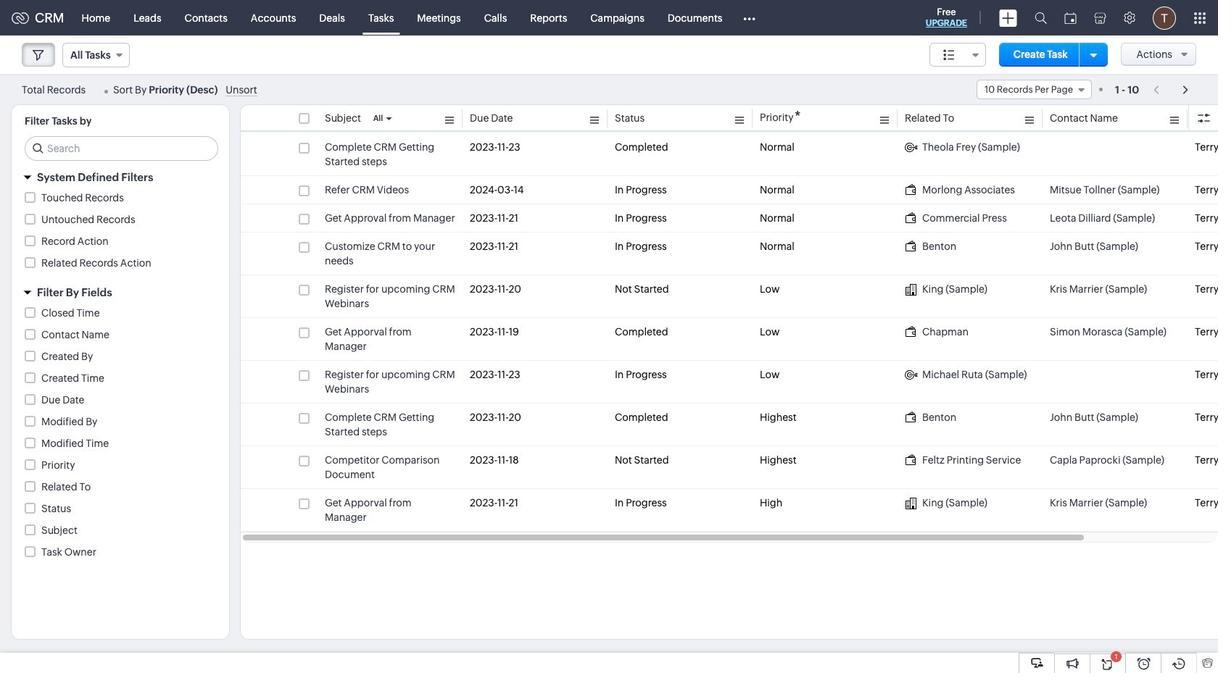 Task type: locate. For each thing, give the bounding box(es) containing it.
row group
[[241, 133, 1218, 532]]

search image
[[1035, 12, 1047, 24]]

create menu image
[[999, 9, 1017, 26]]

create menu element
[[990, 0, 1026, 35]]

search element
[[1026, 0, 1056, 36]]

loading image
[[88, 88, 95, 93]]

Other Modules field
[[734, 6, 765, 29]]

profile element
[[1144, 0, 1185, 35]]

none field size
[[929, 43, 986, 67]]

None field
[[62, 43, 130, 67], [929, 43, 986, 67], [977, 80, 1092, 99], [62, 43, 130, 67], [977, 80, 1092, 99]]



Task type: describe. For each thing, give the bounding box(es) containing it.
logo image
[[12, 12, 29, 24]]

size image
[[943, 49, 955, 62]]

calendar image
[[1064, 12, 1077, 24]]

Search text field
[[25, 137, 218, 160]]

profile image
[[1153, 6, 1176, 29]]



